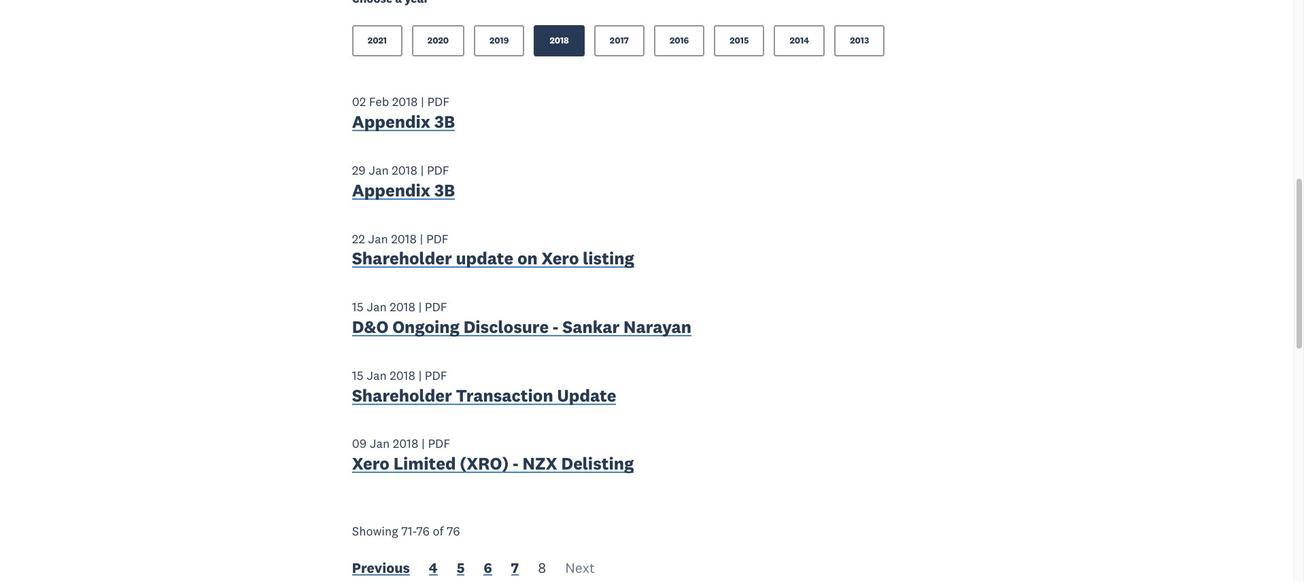 Task type: locate. For each thing, give the bounding box(es) containing it.
pdf inside 22 jan 2018 | pdf shareholder update on xero listing
[[426, 231, 449, 247]]

pdf for on
[[426, 231, 449, 247]]

2018 up limited
[[393, 436, 419, 452]]

76
[[416, 524, 430, 540], [447, 524, 460, 540]]

jan down the d&o
[[367, 368, 387, 384]]

76 left of
[[416, 524, 430, 540]]

2018 right 'feb'
[[392, 94, 418, 110]]

2015
[[730, 35, 749, 46]]

pdf
[[427, 94, 450, 110], [427, 163, 449, 178], [426, 231, 449, 247], [425, 299, 447, 315], [425, 368, 447, 384], [428, 436, 451, 452]]

pdf inside 15 jan 2018 | pdf d&o ongoing disclosure - sankar narayan
[[425, 299, 447, 315]]

-
[[553, 316, 559, 338], [513, 453, 519, 475], [413, 524, 416, 540]]

15
[[352, 299, 364, 315], [352, 368, 364, 384]]

jan for shareholder update on xero listing
[[368, 231, 388, 247]]

| inside 15 jan 2018 | pdf shareholder transaction update
[[419, 368, 422, 384]]

1 76 from the left
[[416, 524, 430, 540]]

5 button
[[457, 559, 465, 581]]

- inside 09 jan 2018 | pdf xero limited (xro) - nzx delisting
[[513, 453, 519, 475]]

2017
[[610, 35, 629, 46]]

2 15 from the top
[[352, 368, 364, 384]]

appendix 3b link down 'feb'
[[352, 111, 455, 136]]

appendix 3b link down 29
[[352, 179, 455, 204]]

| up limited
[[422, 436, 425, 452]]

1 vertical spatial 15
[[352, 368, 364, 384]]

pdf inside 02 feb 2018 | pdf appendix 3b
[[427, 94, 450, 110]]

2 3b from the top
[[435, 179, 455, 201]]

0 vertical spatial 3b
[[435, 111, 455, 133]]

2 appendix from the top
[[352, 179, 431, 201]]

shareholder transaction update link
[[352, 385, 617, 410]]

transaction
[[456, 385, 554, 407]]

jan for appendix 3b
[[369, 163, 389, 178]]

pdf up limited
[[428, 436, 451, 452]]

| down 29 jan 2018 | pdf appendix 3b
[[420, 231, 423, 247]]

2015 button
[[714, 25, 765, 57]]

5
[[457, 559, 465, 577]]

d&o ongoing disclosure - sankar narayan link
[[352, 316, 692, 341]]

- left of
[[413, 524, 416, 540]]

2 76 from the left
[[447, 524, 460, 540]]

2018 inside 15 jan 2018 | pdf d&o ongoing disclosure - sankar narayan
[[390, 299, 416, 315]]

| down ongoing
[[419, 368, 422, 384]]

jan inside 29 jan 2018 | pdf appendix 3b
[[369, 163, 389, 178]]

1 vertical spatial appendix
[[352, 179, 431, 201]]

jan
[[369, 163, 389, 178], [368, 231, 388, 247], [367, 299, 387, 315], [367, 368, 387, 384], [370, 436, 390, 452]]

2018 for 29 jan 2018 | pdf appendix 3b
[[392, 163, 418, 178]]

2018 right 22
[[391, 231, 417, 247]]

1 horizontal spatial -
[[513, 453, 519, 475]]

jan right 29
[[369, 163, 389, 178]]

2 vertical spatial -
[[413, 524, 416, 540]]

appendix for 02 feb 2018 | pdf appendix 3b
[[352, 111, 431, 133]]

shareholder down 22
[[352, 248, 452, 270]]

jan inside 09 jan 2018 | pdf xero limited (xro) - nzx delisting
[[370, 436, 390, 452]]

shareholder up the 09
[[352, 385, 452, 407]]

2018 up ongoing
[[390, 299, 416, 315]]

jan inside 15 jan 2018 | pdf shareholder transaction update
[[367, 368, 387, 384]]

09 jan 2018 | pdf xero limited (xro) - nzx delisting
[[352, 436, 634, 475]]

1 appendix 3b link from the top
[[352, 111, 455, 136]]

jan inside 15 jan 2018 | pdf d&o ongoing disclosure - sankar narayan
[[367, 299, 387, 315]]

1 3b from the top
[[435, 111, 455, 133]]

appendix 3b link for 02 feb 2018 | pdf appendix 3b
[[352, 111, 455, 136]]

22 jan 2018 | pdf shareholder update on xero listing
[[352, 231, 635, 270]]

0 horizontal spatial -
[[413, 524, 416, 540]]

update
[[456, 248, 514, 270]]

2018 left 2017 at left top
[[550, 35, 569, 46]]

jan right 22
[[368, 231, 388, 247]]

76 right of
[[447, 524, 460, 540]]

0 horizontal spatial xero
[[352, 453, 390, 475]]

appendix for 29 jan 2018 | pdf appendix 3b
[[352, 179, 431, 201]]

4
[[429, 559, 438, 577]]

1 15 from the top
[[352, 299, 364, 315]]

- left sankar
[[553, 316, 559, 338]]

02
[[352, 94, 366, 110]]

- left nzx
[[513, 453, 519, 475]]

pdf right 'feb'
[[427, 94, 450, 110]]

0 vertical spatial appendix 3b link
[[352, 111, 455, 136]]

jan for xero limited (xro) - nzx delisting
[[370, 436, 390, 452]]

2018 inside 02 feb 2018 | pdf appendix 3b
[[392, 94, 418, 110]]

2018 for 02 feb 2018 | pdf appendix 3b
[[392, 94, 418, 110]]

0 vertical spatial 15
[[352, 299, 364, 315]]

pdf inside 09 jan 2018 | pdf xero limited (xro) - nzx delisting
[[428, 436, 451, 452]]

appendix 3b link
[[352, 111, 455, 136], [352, 179, 455, 204]]

jan right the 09
[[370, 436, 390, 452]]

appendix
[[352, 111, 431, 133], [352, 179, 431, 201]]

- inside 15 jan 2018 | pdf d&o ongoing disclosure - sankar narayan
[[553, 316, 559, 338]]

15 up the d&o
[[352, 299, 364, 315]]

| inside 22 jan 2018 | pdf shareholder update on xero listing
[[420, 231, 423, 247]]

2013
[[850, 35, 870, 46]]

2 shareholder from the top
[[352, 385, 452, 407]]

shareholder for shareholder update on xero listing
[[352, 248, 452, 270]]

3b inside 02 feb 2018 | pdf appendix 3b
[[435, 111, 455, 133]]

15 inside 15 jan 2018 | pdf shareholder transaction update
[[352, 368, 364, 384]]

shareholder inside 22 jan 2018 | pdf shareholder update on xero listing
[[352, 248, 452, 270]]

1 vertical spatial shareholder
[[352, 385, 452, 407]]

appendix down 'feb'
[[352, 111, 431, 133]]

jan inside 22 jan 2018 | pdf shareholder update on xero listing
[[368, 231, 388, 247]]

|
[[421, 94, 424, 110], [421, 163, 424, 178], [420, 231, 423, 247], [419, 299, 422, 315], [419, 368, 422, 384], [422, 436, 425, 452]]

xero limited (xro) - nzx delisting link
[[352, 453, 634, 478]]

showing
[[352, 524, 398, 540]]

shareholder
[[352, 248, 452, 270], [352, 385, 452, 407]]

2018 for 09 jan 2018 | pdf xero limited (xro) - nzx delisting
[[393, 436, 419, 452]]

pdf down 02 feb 2018 | pdf appendix 3b
[[427, 163, 449, 178]]

2018 inside 09 jan 2018 | pdf xero limited (xro) - nzx delisting
[[393, 436, 419, 452]]

pdf for disclosure
[[425, 299, 447, 315]]

xero
[[542, 248, 579, 270], [352, 453, 390, 475]]

2018 down ongoing
[[390, 368, 416, 384]]

2018
[[550, 35, 569, 46], [392, 94, 418, 110], [392, 163, 418, 178], [391, 231, 417, 247], [390, 299, 416, 315], [390, 368, 416, 384], [393, 436, 419, 452]]

15 down the d&o
[[352, 368, 364, 384]]

3b inside 29 jan 2018 | pdf appendix 3b
[[435, 179, 455, 201]]

1 horizontal spatial 76
[[447, 524, 460, 540]]

2018 inside 15 jan 2018 | pdf shareholder transaction update
[[390, 368, 416, 384]]

shareholder for shareholder transaction update
[[352, 385, 452, 407]]

0 vertical spatial appendix
[[352, 111, 431, 133]]

| down 02 feb 2018 | pdf appendix 3b
[[421, 163, 424, 178]]

6 button
[[484, 559, 492, 581]]

xero right on
[[542, 248, 579, 270]]

2 appendix 3b link from the top
[[352, 179, 455, 204]]

on
[[518, 248, 538, 270]]

2021
[[368, 35, 387, 46]]

appendix inside 02 feb 2018 | pdf appendix 3b
[[352, 111, 431, 133]]

1 vertical spatial -
[[513, 453, 519, 475]]

3b
[[435, 111, 455, 133], [435, 179, 455, 201]]

7 button
[[511, 559, 519, 581]]

1 horizontal spatial xero
[[542, 248, 579, 270]]

1 appendix from the top
[[352, 111, 431, 133]]

6
[[484, 559, 492, 577]]

09
[[352, 436, 367, 452]]

0 horizontal spatial 76
[[416, 524, 430, 540]]

pdf inside 15 jan 2018 | pdf shareholder transaction update
[[425, 368, 447, 384]]

jan up the d&o
[[367, 299, 387, 315]]

| inside 29 jan 2018 | pdf appendix 3b
[[421, 163, 424, 178]]

| inside 09 jan 2018 | pdf xero limited (xro) - nzx delisting
[[422, 436, 425, 452]]

shareholder inside 15 jan 2018 | pdf shareholder transaction update
[[352, 385, 452, 407]]

1 vertical spatial 3b
[[435, 179, 455, 201]]

2018 right 29
[[392, 163, 418, 178]]

1 vertical spatial appendix 3b link
[[352, 179, 455, 204]]

pdf for (xro)
[[428, 436, 451, 452]]

listing
[[583, 248, 635, 270]]

pdf down ongoing
[[425, 368, 447, 384]]

1 shareholder from the top
[[352, 248, 452, 270]]

previous
[[352, 559, 410, 577]]

| for disclosure
[[419, 299, 422, 315]]

8 button
[[538, 559, 546, 581]]

pdf up ongoing
[[425, 299, 447, 315]]

0 vertical spatial xero
[[542, 248, 579, 270]]

appendix down 29
[[352, 179, 431, 201]]

2 horizontal spatial -
[[553, 316, 559, 338]]

(xro)
[[460, 453, 509, 475]]

1 vertical spatial xero
[[352, 453, 390, 475]]

15 for shareholder
[[352, 368, 364, 384]]

3b for 29 jan 2018 | pdf appendix 3b
[[435, 179, 455, 201]]

7
[[511, 559, 519, 577]]

15 inside 15 jan 2018 | pdf d&o ongoing disclosure - sankar narayan
[[352, 299, 364, 315]]

22
[[352, 231, 365, 247]]

appendix 3b link for 29 jan 2018 | pdf appendix 3b
[[352, 179, 455, 204]]

- for (xro)
[[513, 453, 519, 475]]

appendix inside 29 jan 2018 | pdf appendix 3b
[[352, 179, 431, 201]]

2018 for 15 jan 2018 | pdf shareholder transaction update
[[390, 368, 416, 384]]

2018 inside 22 jan 2018 | pdf shareholder update on xero listing
[[391, 231, 417, 247]]

xero down the 09
[[352, 453, 390, 475]]

| inside 15 jan 2018 | pdf d&o ongoing disclosure - sankar narayan
[[419, 299, 422, 315]]

pdf up shareholder update on xero listing link
[[426, 231, 449, 247]]

29 jan 2018 | pdf appendix 3b
[[352, 163, 455, 201]]

0 vertical spatial shareholder
[[352, 248, 452, 270]]

| right 'feb'
[[421, 94, 424, 110]]

0 vertical spatial -
[[553, 316, 559, 338]]

2018 inside 29 jan 2018 | pdf appendix 3b
[[392, 163, 418, 178]]

| up ongoing
[[419, 299, 422, 315]]



Task type: vqa. For each thing, say whether or not it's contained in the screenshot.
business
no



Task type: describe. For each thing, give the bounding box(es) containing it.
2016
[[670, 35, 689, 46]]

previous button
[[352, 559, 410, 581]]

15 for d&o
[[352, 299, 364, 315]]

d&o
[[352, 316, 389, 338]]

2020
[[428, 35, 449, 46]]

2013 button
[[835, 25, 885, 57]]

update
[[557, 385, 617, 407]]

71
[[402, 524, 413, 540]]

shareholder update on xero listing link
[[352, 248, 635, 273]]

2017 button
[[594, 25, 645, 57]]

4 button
[[429, 559, 438, 581]]

| inside 02 feb 2018 | pdf appendix 3b
[[421, 94, 424, 110]]

| for update
[[419, 368, 422, 384]]

sankar
[[563, 316, 620, 338]]

showing 71 - 76 of 76
[[352, 524, 460, 540]]

02 feb 2018 | pdf appendix 3b
[[352, 94, 455, 133]]

15 jan 2018 | pdf d&o ongoing disclosure - sankar narayan
[[352, 299, 692, 338]]

next
[[565, 559, 595, 577]]

jan for d&o ongoing disclosure - sankar narayan
[[367, 299, 387, 315]]

pdf for update
[[425, 368, 447, 384]]

2018 for 22 jan 2018 | pdf shareholder update on xero listing
[[391, 231, 417, 247]]

of
[[433, 524, 444, 540]]

2018 inside button
[[550, 35, 569, 46]]

nzx
[[523, 453, 558, 475]]

29
[[352, 163, 366, 178]]

2021 button
[[352, 25, 403, 57]]

15 jan 2018 | pdf shareholder transaction update
[[352, 368, 617, 407]]

delisting
[[561, 453, 634, 475]]

xero inside 22 jan 2018 | pdf shareholder update on xero listing
[[542, 248, 579, 270]]

2020 button
[[412, 25, 465, 57]]

disclosure
[[464, 316, 549, 338]]

next button
[[565, 559, 595, 581]]

limited
[[394, 453, 456, 475]]

xero inside 09 jan 2018 | pdf xero limited (xro) - nzx delisting
[[352, 453, 390, 475]]

pdf inside 29 jan 2018 | pdf appendix 3b
[[427, 163, 449, 178]]

| for on
[[420, 231, 423, 247]]

narayan
[[624, 316, 692, 338]]

2014 button
[[774, 25, 825, 57]]

3b for 02 feb 2018 | pdf appendix 3b
[[435, 111, 455, 133]]

jan for shareholder transaction update
[[367, 368, 387, 384]]

| for (xro)
[[422, 436, 425, 452]]

2014
[[790, 35, 810, 46]]

2019
[[490, 35, 509, 46]]

2016 button
[[654, 25, 705, 57]]

2018 button
[[534, 25, 585, 57]]

8
[[538, 559, 546, 577]]

2019 button
[[474, 25, 525, 57]]

feb
[[369, 94, 389, 110]]

2018 for 15 jan 2018 | pdf d&o ongoing disclosure - sankar narayan
[[390, 299, 416, 315]]

ongoing
[[393, 316, 460, 338]]

- for disclosure
[[553, 316, 559, 338]]



